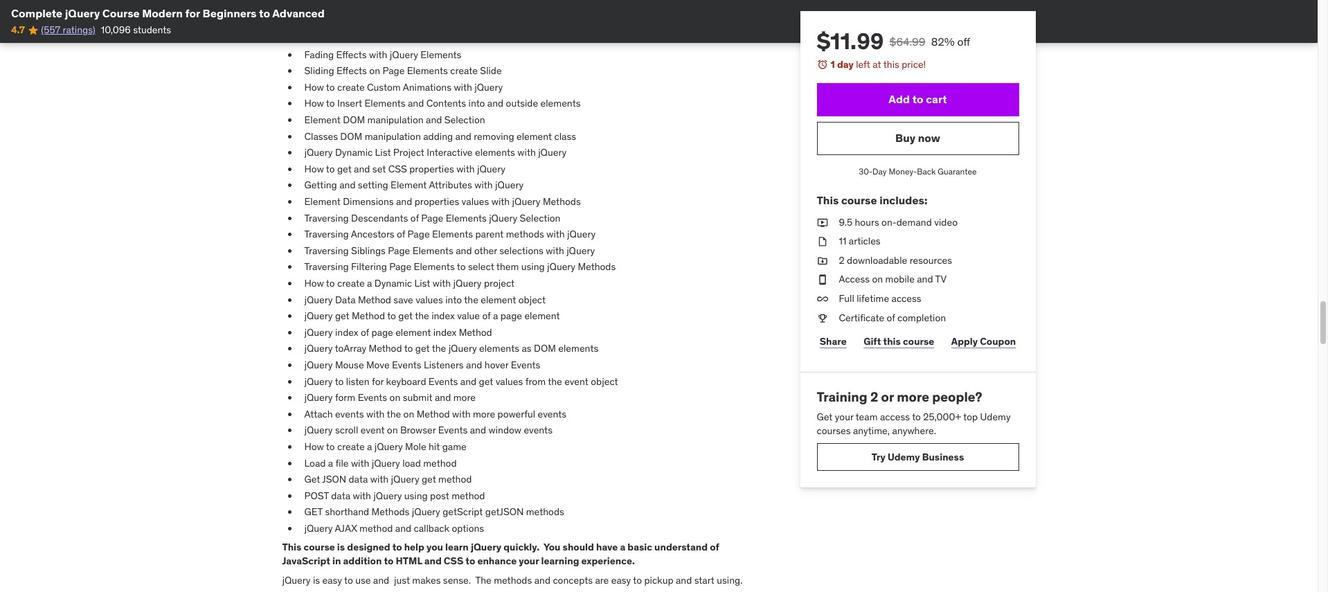 Task type: describe. For each thing, give the bounding box(es) containing it.
xsmall image for full lifetime access
[[817, 292, 828, 306]]

get inside "training 2 or more people? get your team access to 25,000+ top udemy courses anytime, anywhere."
[[817, 411, 833, 423]]

game
[[442, 440, 467, 453]]

gift this course link
[[861, 328, 937, 355]]

elements up class
[[541, 97, 581, 110]]

$64.99
[[890, 35, 926, 48]]

html
[[396, 555, 422, 567]]

designed
[[347, 541, 390, 554]]

get down save
[[398, 310, 413, 322]]

and right hide
[[364, 32, 380, 44]]

concepts
[[553, 574, 593, 586]]

to inside add to cart button
[[913, 92, 924, 106]]

0 horizontal spatial dynamic
[[335, 146, 373, 159]]

start
[[694, 574, 715, 586]]

1 this from the top
[[883, 58, 899, 71]]

set
[[372, 163, 386, 175]]

xsmall image for 2
[[817, 254, 828, 268]]

1 easy from the left
[[322, 574, 342, 586]]

get inside selection of page elements and dom element selection jquery element hide and show methods and animation effects fading effects with jquery elements sliding effects on page elements create slide how to create custom animations with jquery how to insert elements and contents into and outside elements element dom manipulation and selection classes dom manipulation adding and removing element class jquery dynamic list project interactive elements with jquery how to get and set css properties with jquery getting and setting element attributes with jquery element dimensions and properties values with jquery methods traversing descendants of page elements jquery selection traversing ancestors of page elements parent methods with jquery traversing siblings page elements and other selections with jquery traversing filtering page elements to select them using jquery methods how to create a dynamic list with jquery project jquery data method save values into the element object jquery get method to get the index value of a page element jquery index of page element index method jquery toarray method to get the jquery elements as dom elements jquery mouse move events listeners and hover events jquery to listen for keyboard events and get values from the event object jquery form events on submit and more attach events with the on method with more powerful events jquery scroll event on browser events and window events how to create a jquery mole hit game load a file with jquery load method get json data with jquery get method post data with jquery using post method get shorthand methods jquery getscript getjson methods jquery ajax method and callback options
[[304, 473, 320, 486]]

access inside "training 2 or more people? get your team access to 25,000+ top udemy courses anytime, anywhere."
[[880, 411, 910, 423]]

30-day money-back guarantee
[[859, 166, 977, 176]]

toarray
[[335, 342, 366, 355]]

on-
[[882, 216, 897, 228]]

completion
[[898, 311, 946, 324]]

element left class
[[517, 130, 552, 142]]

money-
[[889, 166, 917, 176]]

share
[[820, 335, 847, 347]]

parent
[[475, 228, 504, 240]]

the right the from
[[548, 375, 562, 388]]

off
[[957, 35, 970, 48]]

getjson
[[485, 506, 524, 518]]

post
[[430, 489, 449, 502]]

index left value
[[432, 310, 455, 322]]

0 horizontal spatial selection
[[304, 16, 345, 28]]

9.5 hours on-demand video
[[839, 216, 958, 228]]

modern
[[142, 6, 183, 20]]

callback
[[414, 522, 449, 535]]

create up insert
[[337, 81, 365, 93]]

the up the listeners
[[432, 342, 446, 355]]

project
[[393, 146, 424, 159]]

addition
[[343, 555, 382, 567]]

insert
[[337, 97, 362, 110]]

courses
[[817, 424, 851, 437]]

the up value
[[464, 293, 478, 306]]

and left setting
[[339, 179, 356, 191]]

element up 'as'
[[525, 310, 560, 322]]

method left save
[[358, 293, 391, 306]]

help
[[404, 541, 424, 554]]

price!
[[902, 58, 926, 71]]

2 downloadable resources
[[839, 254, 952, 266]]

in
[[332, 555, 341, 567]]

xsmall image for access
[[817, 273, 828, 287]]

the up browser
[[387, 408, 401, 420]]

0 vertical spatial properties
[[409, 163, 454, 175]]

sense.
[[443, 574, 471, 586]]

post
[[304, 489, 329, 502]]

select
[[468, 261, 494, 273]]

attributes
[[429, 179, 472, 191]]

descendants
[[351, 212, 408, 224]]

buy
[[895, 131, 916, 145]]

0 vertical spatial manipulation
[[367, 114, 424, 126]]

3 how from the top
[[304, 163, 324, 175]]

and right submit
[[435, 391, 451, 404]]

events up keyboard
[[392, 359, 421, 371]]

82%
[[931, 35, 955, 48]]

and down animations
[[408, 97, 424, 110]]

1 vertical spatial page
[[372, 326, 393, 338]]

0 vertical spatial for
[[185, 6, 200, 20]]

element down getting
[[304, 195, 341, 208]]

complete jquery course modern for beginners to advanced
[[11, 6, 325, 20]]

elements up hover
[[479, 342, 519, 355]]

course for this course includes:
[[841, 193, 877, 207]]

page down descendants
[[408, 228, 430, 240]]

25,000+
[[923, 411, 961, 423]]

events down powerful
[[524, 424, 553, 437]]

0 horizontal spatial using
[[404, 489, 428, 502]]

2 easy from the left
[[611, 574, 631, 586]]

create left slide
[[450, 65, 478, 77]]

downloadable
[[847, 254, 907, 266]]

and left start
[[676, 574, 692, 586]]

1 horizontal spatial list
[[414, 277, 430, 289]]

full
[[839, 292, 854, 305]]

and left outside
[[487, 97, 504, 110]]

a down the filtering
[[367, 277, 372, 289]]

anywhere.
[[892, 424, 936, 437]]

3 traversing from the top
[[304, 244, 349, 257]]

events up "scroll"
[[335, 408, 364, 420]]

add
[[889, 92, 910, 106]]

method down 'data'
[[352, 310, 385, 322]]

events up game
[[438, 424, 468, 437]]

5 how from the top
[[304, 440, 324, 453]]

and right use
[[373, 574, 389, 586]]

page right the filtering
[[389, 261, 412, 273]]

effects
[[514, 32, 544, 44]]

create up 'data'
[[337, 277, 365, 289]]

index up the listeners
[[433, 326, 457, 338]]

should
[[563, 541, 594, 554]]

events down 'as'
[[511, 359, 540, 371]]

4.7
[[11, 24, 25, 36]]

powerful
[[498, 408, 535, 420]]

0 horizontal spatial object
[[519, 293, 546, 306]]

and up help
[[395, 522, 411, 535]]

9.5
[[839, 216, 853, 228]]

scroll
[[335, 424, 358, 437]]

submit
[[403, 391, 433, 404]]

on left browser
[[387, 424, 398, 437]]

getscript
[[443, 506, 483, 518]]

and up interactive
[[455, 130, 472, 142]]

demand
[[897, 216, 932, 228]]

element up animation
[[469, 16, 505, 28]]

outside
[[506, 97, 538, 110]]

form
[[335, 391, 355, 404]]

of up toarray
[[361, 326, 369, 338]]

mouse
[[335, 359, 364, 371]]

method up designed
[[359, 522, 393, 535]]

page down attributes
[[421, 212, 443, 224]]

and up animations
[[426, 16, 442, 28]]

javascript
[[282, 555, 330, 567]]

understand
[[655, 541, 708, 554]]

more inside "training 2 or more people? get your team access to 25,000+ top udemy courses anytime, anywhere."
[[897, 389, 929, 405]]

siblings
[[351, 244, 386, 257]]

method up getscript
[[452, 489, 485, 502]]

create down "scroll"
[[337, 440, 365, 453]]

get up the listeners
[[415, 342, 430, 355]]

4 traversing from the top
[[304, 261, 349, 273]]

you
[[427, 541, 443, 554]]

on down the downloadable
[[872, 273, 883, 286]]

to inside "training 2 or more people? get your team access to 25,000+ top udemy courses anytime, anywhere."
[[912, 411, 921, 423]]

and left animation
[[449, 32, 465, 44]]

enhance
[[477, 555, 517, 567]]

custom
[[367, 81, 401, 93]]

method down hit at the bottom of the page
[[423, 457, 457, 469]]

elements right 'as'
[[558, 342, 599, 355]]

and left window
[[470, 424, 486, 437]]

this for this course is designed to help you learn jquery quickly.  you should have a basic understand of javascript in addition to html and css to enhance your learning experience. jquery is easy to use and  just makes sense.  the methods and concepts are easy to pickup and start using.
[[282, 541, 302, 554]]

get up the post
[[422, 473, 436, 486]]

ajax
[[335, 522, 357, 535]]

method down value
[[459, 326, 492, 338]]

try
[[872, 451, 886, 463]]

more down the listeners
[[453, 391, 476, 404]]

your inside this course is designed to help you learn jquery quickly.  you should have a basic understand of javascript in addition to html and css to enhance your learning experience. jquery is easy to use and  just makes sense.  the methods and concepts are easy to pickup and start using.
[[519, 555, 539, 567]]

0 vertical spatial is
[[337, 541, 345, 554]]

1 effects from the top
[[336, 48, 367, 61]]

xsmall image for 9.5
[[817, 216, 828, 229]]

page right siblings
[[388, 244, 410, 257]]

apply coupon
[[951, 335, 1016, 347]]

or
[[881, 389, 894, 405]]

0 vertical spatial 2
[[839, 254, 845, 266]]

element down project
[[481, 293, 516, 306]]

and down you in the bottom of the page
[[424, 555, 442, 567]]

attach
[[304, 408, 333, 420]]

hours
[[855, 216, 879, 228]]

selections
[[499, 244, 544, 257]]

element up fading
[[304, 32, 341, 44]]

a right value
[[493, 310, 498, 322]]

hover
[[485, 359, 509, 371]]

of right descendants
[[410, 212, 419, 224]]

use
[[355, 574, 371, 586]]

beginners
[[203, 6, 257, 20]]

lifetime
[[857, 292, 889, 305]]

this for this course includes:
[[817, 193, 839, 207]]

11
[[839, 235, 847, 247]]

and up descendants
[[396, 195, 412, 208]]

top
[[964, 411, 978, 423]]

ancestors
[[351, 228, 395, 240]]

2 how from the top
[[304, 97, 324, 110]]

1 horizontal spatial dynamic
[[374, 277, 412, 289]]

classes
[[304, 130, 338, 142]]

shorthand
[[325, 506, 369, 518]]

day
[[873, 166, 887, 176]]

of right value
[[482, 310, 491, 322]]

1 vertical spatial manipulation
[[365, 130, 421, 142]]

people?
[[932, 389, 982, 405]]

gift
[[864, 335, 881, 347]]

buy now
[[895, 131, 940, 145]]

10,096
[[101, 24, 131, 36]]

0 vertical spatial using
[[521, 261, 545, 273]]

apply coupon button
[[948, 328, 1019, 355]]

and left set
[[354, 163, 370, 175]]

and left other
[[456, 244, 472, 257]]

css inside this course is designed to help you learn jquery quickly.  you should have a basic understand of javascript in addition to html and css to enhance your learning experience. jquery is easy to use and  just makes sense.  the methods and concepts are easy to pickup and start using.
[[444, 555, 463, 567]]

of down full lifetime access
[[887, 311, 895, 324]]

resources
[[910, 254, 952, 266]]



Task type: locate. For each thing, give the bounding box(es) containing it.
your down quickly.
[[519, 555, 539, 567]]

elements down removing
[[475, 146, 515, 159]]

dynamic up set
[[335, 146, 373, 159]]

1 vertical spatial into
[[445, 293, 462, 306]]

3 xsmall image from the top
[[817, 273, 828, 287]]

training
[[817, 389, 868, 405]]

methods up selections
[[506, 228, 544, 240]]

data down the file
[[349, 473, 368, 486]]

0 vertical spatial css
[[388, 163, 407, 175]]

0 horizontal spatial udemy
[[888, 451, 920, 463]]

using down selections
[[521, 261, 545, 273]]

dom
[[445, 16, 467, 28], [343, 114, 365, 126], [340, 130, 362, 142], [534, 342, 556, 355]]

using
[[521, 261, 545, 273], [404, 489, 428, 502]]

methods down enhance on the left bottom of the page
[[494, 574, 532, 586]]

1 vertical spatial access
[[880, 411, 910, 423]]

10,096 students
[[101, 24, 171, 36]]

page up hide
[[358, 16, 380, 28]]

and down the listeners
[[460, 375, 477, 388]]

event
[[564, 375, 589, 388], [361, 424, 385, 437]]

course
[[841, 193, 877, 207], [903, 335, 934, 347], [304, 541, 335, 554]]

with
[[369, 48, 387, 61], [454, 81, 472, 93], [518, 146, 536, 159], [456, 163, 475, 175], [475, 179, 493, 191], [491, 195, 510, 208], [547, 228, 565, 240], [546, 244, 564, 257], [433, 277, 451, 289], [366, 408, 385, 420], [452, 408, 471, 420], [351, 457, 369, 469], [370, 473, 389, 486], [353, 489, 371, 502]]

are
[[595, 574, 609, 586]]

2
[[839, 254, 845, 266], [870, 389, 878, 405]]

css inside selection of page elements and dom element selection jquery element hide and show methods and animation effects fading effects with jquery elements sliding effects on page elements create slide how to create custom animations with jquery how to insert elements and contents into and outside elements element dom manipulation and selection classes dom manipulation adding and removing element class jquery dynamic list project interactive elements with jquery how to get and set css properties with jquery getting and setting element attributes with jquery element dimensions and properties values with jquery methods traversing descendants of page elements jquery selection traversing ancestors of page elements parent methods with jquery traversing siblings page elements and other selections with jquery traversing filtering page elements to select them using jquery methods how to create a dynamic list with jquery project jquery data method save values into the element object jquery get method to get the index value of a page element jquery index of page element index method jquery toarray method to get the jquery elements as dom elements jquery mouse move events listeners and hover events jquery to listen for keyboard events and get values from the event object jquery form events on submit and more attach events with the on method with more powerful events jquery scroll event on browser events and window events how to create a jquery mole hit game load a file with jquery load method get json data with jquery get method post data with jquery using post method get shorthand methods jquery getscript getjson methods jquery ajax method and callback options
[[388, 163, 407, 175]]

1 horizontal spatial udemy
[[980, 411, 1011, 423]]

setting
[[358, 179, 388, 191]]

value
[[457, 310, 480, 322]]

0 vertical spatial methods
[[506, 228, 544, 240]]

full lifetime access
[[839, 292, 922, 305]]

course inside this course is designed to help you learn jquery quickly.  you should have a basic understand of javascript in addition to html and css to enhance your learning experience. jquery is easy to use and  just makes sense.  the methods and concepts are easy to pickup and start using.
[[304, 541, 335, 554]]

2 horizontal spatial values
[[496, 375, 523, 388]]

2 horizontal spatial course
[[903, 335, 934, 347]]

4 how from the top
[[304, 277, 324, 289]]

of right understand
[[710, 541, 719, 554]]

udemy right the try
[[888, 451, 920, 463]]

1 vertical spatial event
[[361, 424, 385, 437]]

0 vertical spatial page
[[500, 310, 522, 322]]

0 horizontal spatial your
[[519, 555, 539, 567]]

0 vertical spatial event
[[564, 375, 589, 388]]

1 vertical spatial is
[[313, 574, 320, 586]]

0 horizontal spatial event
[[361, 424, 385, 437]]

move
[[366, 359, 390, 371]]

interactive
[[427, 146, 473, 159]]

$11.99
[[817, 27, 884, 55]]

options
[[452, 522, 484, 535]]

access down or on the right
[[880, 411, 910, 423]]

1 vertical spatial selection
[[444, 114, 485, 126]]

getting
[[304, 179, 337, 191]]

this course includes:
[[817, 193, 928, 207]]

0 vertical spatial course
[[841, 193, 877, 207]]

get down 'load'
[[304, 473, 320, 486]]

1 vertical spatial properties
[[415, 195, 459, 208]]

course down completion in the bottom of the page
[[903, 335, 934, 347]]

1 how from the top
[[304, 81, 324, 93]]

selection
[[508, 16, 547, 28]]

1 vertical spatial this
[[883, 335, 901, 347]]

have
[[596, 541, 618, 554]]

properties down attributes
[[415, 195, 459, 208]]

method up browser
[[417, 408, 450, 420]]

access
[[892, 292, 922, 305], [880, 411, 910, 423]]

your inside "training 2 or more people? get your team access to 25,000+ top udemy courses anytime, anywhere."
[[835, 411, 854, 423]]

values down hover
[[496, 375, 523, 388]]

xsmall image left 11
[[817, 235, 828, 248]]

index up toarray
[[335, 326, 358, 338]]

0 horizontal spatial get
[[304, 473, 320, 486]]

ratings)
[[63, 24, 95, 36]]

a inside this course is designed to help you learn jquery quickly.  you should have a basic understand of javascript in addition to html and css to enhance your learning experience. jquery is easy to use and  just makes sense.  the methods and concepts are easy to pickup and start using.
[[620, 541, 625, 554]]

0 horizontal spatial for
[[185, 6, 200, 20]]

2 down 11
[[839, 254, 845, 266]]

complete
[[11, 6, 62, 20]]

0 vertical spatial xsmall image
[[817, 235, 828, 248]]

easy down in
[[322, 574, 342, 586]]

other
[[474, 244, 497, 257]]

xsmall image for 11 articles
[[817, 235, 828, 248]]

method
[[423, 457, 457, 469], [438, 473, 472, 486], [452, 489, 485, 502], [359, 522, 393, 535]]

of up hide
[[347, 16, 356, 28]]

2 xsmall image from the top
[[817, 254, 828, 268]]

removing
[[474, 130, 514, 142]]

this right at at the right of page
[[883, 58, 899, 71]]

1 traversing from the top
[[304, 212, 349, 224]]

on down submit
[[403, 408, 414, 420]]

1 vertical spatial values
[[416, 293, 443, 306]]

and left the tv
[[917, 273, 933, 286]]

at
[[873, 58, 881, 71]]

2 effects from the top
[[337, 65, 367, 77]]

element up classes
[[304, 114, 341, 126]]

1 vertical spatial using
[[404, 489, 428, 502]]

0 horizontal spatial easy
[[322, 574, 342, 586]]

0 vertical spatial access
[[892, 292, 922, 305]]

1 horizontal spatial page
[[500, 310, 522, 322]]

more up window
[[473, 408, 495, 420]]

on up custom
[[369, 65, 380, 77]]

xsmall image
[[817, 235, 828, 248], [817, 292, 828, 306]]

listen
[[346, 375, 370, 388]]

1 vertical spatial get
[[304, 473, 320, 486]]

for
[[185, 6, 200, 20], [372, 375, 384, 388]]

show
[[383, 32, 407, 44]]

access down mobile
[[892, 292, 922, 305]]

1 vertical spatial course
[[903, 335, 934, 347]]

0 horizontal spatial into
[[445, 293, 462, 306]]

2 vertical spatial course
[[304, 541, 335, 554]]

0 vertical spatial effects
[[336, 48, 367, 61]]

effects down hide
[[336, 48, 367, 61]]

0 horizontal spatial page
[[372, 326, 393, 338]]

element
[[517, 130, 552, 142], [481, 293, 516, 306], [525, 310, 560, 322], [396, 326, 431, 338]]

1 vertical spatial your
[[519, 555, 539, 567]]

filtering
[[351, 261, 387, 273]]

this
[[883, 58, 899, 71], [883, 335, 901, 347]]

0 vertical spatial object
[[519, 293, 546, 306]]

into right contents
[[468, 97, 485, 110]]

css
[[388, 163, 407, 175], [444, 555, 463, 567]]

xsmall image for certificate
[[817, 311, 828, 325]]

0 vertical spatial your
[[835, 411, 854, 423]]

selection
[[304, 16, 345, 28], [444, 114, 485, 126], [520, 212, 561, 224]]

and up adding
[[426, 114, 442, 126]]

2 vertical spatial selection
[[520, 212, 561, 224]]

for down move on the left
[[372, 375, 384, 388]]

0 horizontal spatial course
[[304, 541, 335, 554]]

method up move on the left
[[369, 342, 402, 355]]

udemy right top
[[980, 411, 1011, 423]]

(557
[[41, 24, 60, 36]]

1 horizontal spatial using
[[521, 261, 545, 273]]

methods right getjson
[[526, 506, 564, 518]]

1 vertical spatial effects
[[337, 65, 367, 77]]

includes:
[[880, 193, 928, 207]]

quickly.
[[504, 541, 540, 554]]

and down the learning at the left of page
[[534, 574, 551, 586]]

access
[[839, 273, 870, 286]]

4 xsmall image from the top
[[817, 311, 828, 325]]

how
[[304, 81, 324, 93], [304, 97, 324, 110], [304, 163, 324, 175], [304, 277, 324, 289], [304, 440, 324, 453]]

1 vertical spatial list
[[414, 277, 430, 289]]

1 vertical spatial for
[[372, 375, 384, 388]]

this inside this course is designed to help you learn jquery quickly.  you should have a basic understand of javascript in addition to html and css to enhance your learning experience. jquery is easy to use and  just makes sense.  the methods and concepts are easy to pickup and start using.
[[282, 541, 302, 554]]

1 xsmall image from the top
[[817, 235, 828, 248]]

1 horizontal spatial this
[[817, 193, 839, 207]]

2 traversing from the top
[[304, 228, 349, 240]]

on down keyboard
[[390, 391, 400, 404]]

xsmall image left full
[[817, 292, 828, 306]]

events right powerful
[[538, 408, 567, 420]]

elements
[[541, 97, 581, 110], [475, 146, 515, 159], [479, 342, 519, 355], [558, 342, 599, 355]]

tv
[[935, 273, 947, 286]]

events
[[392, 359, 421, 371], [511, 359, 540, 371], [429, 375, 458, 388], [358, 391, 387, 404], [438, 424, 468, 437]]

1 horizontal spatial event
[[564, 375, 589, 388]]

certificate of completion
[[839, 311, 946, 324]]

1 vertical spatial 2
[[870, 389, 878, 405]]

1 vertical spatial methods
[[526, 506, 564, 518]]

methods inside this course is designed to help you learn jquery quickly.  you should have a basic understand of javascript in addition to html and css to enhance your learning experience. jquery is easy to use and  just makes sense.  the methods and concepts are easy to pickup and start using.
[[494, 574, 532, 586]]

your up courses
[[835, 411, 854, 423]]

the
[[464, 293, 478, 306], [415, 310, 429, 322], [432, 342, 446, 355], [548, 375, 562, 388], [387, 408, 401, 420]]

selection of page elements and dom element selection jquery element hide and show methods and animation effects fading effects with jquery elements sliding effects on page elements create slide how to create custom animations with jquery how to insert elements and contents into and outside elements element dom manipulation and selection classes dom manipulation adding and removing element class jquery dynamic list project interactive elements with jquery how to get and set css properties with jquery getting and setting element attributes with jquery element dimensions and properties values with jquery methods traversing descendants of page elements jquery selection traversing ancestors of page elements parent methods with jquery traversing siblings page elements and other selections with jquery traversing filtering page elements to select them using jquery methods how to create a dynamic list with jquery project jquery data method save values into the element object jquery get method to get the index value of a page element jquery index of page element index method jquery toarray method to get the jquery elements as dom elements jquery mouse move events listeners and hover events jquery to listen for keyboard events and get values from the event object jquery form events on submit and more attach events with the on method with more powerful events jquery scroll event on browser events and window events how to create a jquery mole hit game load a file with jquery load method get json data with jquery get method post data with jquery using post method get shorthand methods jquery getscript getjson methods jquery ajax method and callback options
[[304, 16, 618, 535]]

cart
[[926, 92, 947, 106]]

0 vertical spatial get
[[817, 411, 833, 423]]

get
[[337, 163, 352, 175], [335, 310, 349, 322], [398, 310, 413, 322], [415, 342, 430, 355], [479, 375, 493, 388], [422, 473, 436, 486]]

xsmall image
[[817, 216, 828, 229], [817, 254, 828, 268], [817, 273, 828, 287], [817, 311, 828, 325]]

1 horizontal spatial object
[[591, 375, 618, 388]]

values down attributes
[[462, 195, 489, 208]]

1 horizontal spatial for
[[372, 375, 384, 388]]

now
[[918, 131, 940, 145]]

1 xsmall image from the top
[[817, 216, 828, 229]]

slide
[[480, 65, 502, 77]]

1 horizontal spatial into
[[468, 97, 485, 110]]

2 vertical spatial values
[[496, 375, 523, 388]]

properties down interactive
[[409, 163, 454, 175]]

0 vertical spatial data
[[349, 473, 368, 486]]

events down the listeners
[[429, 375, 458, 388]]

page up custom
[[383, 65, 405, 77]]

1
[[831, 58, 835, 71]]

manipulation down custom
[[367, 114, 424, 126]]

them
[[496, 261, 519, 273]]

add to cart button
[[817, 83, 1019, 116]]

1 horizontal spatial values
[[462, 195, 489, 208]]

0 vertical spatial this
[[883, 58, 899, 71]]

fading
[[304, 48, 334, 61]]

hide
[[343, 32, 362, 44]]

project
[[484, 277, 515, 289]]

using left the post
[[404, 489, 428, 502]]

and left hover
[[466, 359, 482, 371]]

is down javascript
[[313, 574, 320, 586]]

dimensions
[[343, 195, 394, 208]]

1 vertical spatial udemy
[[888, 451, 920, 463]]

gift this course
[[864, 335, 934, 347]]

a left the file
[[328, 457, 333, 469]]

1 day left at this price!
[[831, 58, 926, 71]]

1 horizontal spatial selection
[[444, 114, 485, 126]]

0 horizontal spatial 2
[[839, 254, 845, 266]]

0 vertical spatial selection
[[304, 16, 345, 28]]

0 horizontal spatial list
[[375, 146, 391, 159]]

1 vertical spatial xsmall image
[[817, 292, 828, 306]]

2 this from the top
[[883, 335, 901, 347]]

element down project
[[391, 179, 427, 191]]

effects
[[336, 48, 367, 61], [337, 65, 367, 77]]

1 horizontal spatial css
[[444, 555, 463, 567]]

2 xsmall image from the top
[[817, 292, 828, 306]]

1 vertical spatial object
[[591, 375, 618, 388]]

is up in
[[337, 541, 345, 554]]

load
[[402, 457, 421, 469]]

mobile
[[885, 273, 915, 286]]

hit
[[429, 440, 440, 453]]

object right the from
[[591, 375, 618, 388]]

0 vertical spatial values
[[462, 195, 489, 208]]

0 vertical spatial into
[[468, 97, 485, 110]]

get down hover
[[479, 375, 493, 388]]

1 horizontal spatial is
[[337, 541, 345, 554]]

0 horizontal spatial css
[[388, 163, 407, 175]]

effects right the sliding
[[337, 65, 367, 77]]

2 left or on the right
[[870, 389, 878, 405]]

to
[[259, 6, 270, 20], [326, 81, 335, 93], [913, 92, 924, 106], [326, 97, 335, 110], [326, 163, 335, 175], [457, 261, 466, 273], [326, 277, 335, 289], [387, 310, 396, 322], [404, 342, 413, 355], [335, 375, 344, 388], [912, 411, 921, 423], [326, 440, 335, 453], [392, 541, 402, 554], [384, 555, 394, 567], [466, 555, 475, 567], [344, 574, 353, 586], [633, 574, 642, 586]]

1 vertical spatial this
[[282, 541, 302, 554]]

anytime,
[[853, 424, 890, 437]]

alarm image
[[817, 59, 828, 70]]

training 2 or more people? get your team access to 25,000+ top udemy courses anytime, anywhere.
[[817, 389, 1011, 437]]

0 horizontal spatial values
[[416, 293, 443, 306]]

1 horizontal spatial 2
[[870, 389, 878, 405]]

udemy inside "training 2 or more people? get your team access to 25,000+ top udemy courses anytime, anywhere."
[[980, 411, 1011, 423]]

dynamic up save
[[374, 277, 412, 289]]

methods
[[409, 32, 447, 44], [543, 195, 581, 208], [578, 261, 616, 273], [372, 506, 410, 518]]

of inside this course is designed to help you learn jquery quickly.  you should have a basic understand of javascript in addition to html and css to enhance your learning experience. jquery is easy to use and  just makes sense.  the methods and concepts are easy to pickup and start using.
[[710, 541, 719, 554]]

1 vertical spatial data
[[331, 489, 350, 502]]

1 vertical spatial dynamic
[[374, 277, 412, 289]]

events down "listen"
[[358, 391, 387, 404]]

2 horizontal spatial selection
[[520, 212, 561, 224]]

course for this course is designed to help you learn jquery quickly.  you should have a basic understand of javascript in addition to html and css to enhance your learning experience. jquery is easy to use and  just makes sense.  the methods and concepts are easy to pickup and start using.
[[304, 541, 335, 554]]

1 horizontal spatial your
[[835, 411, 854, 423]]

course up the hours
[[841, 193, 877, 207]]

element down save
[[396, 326, 431, 338]]

traversing left siblings
[[304, 244, 349, 257]]

object down them
[[519, 293, 546, 306]]

0 vertical spatial list
[[375, 146, 391, 159]]

1 horizontal spatial get
[[817, 411, 833, 423]]

0 vertical spatial this
[[817, 193, 839, 207]]

1 horizontal spatial course
[[841, 193, 877, 207]]

apply
[[951, 335, 978, 347]]

students
[[133, 24, 171, 36]]

2 inside "training 2 or more people? get your team access to 25,000+ top udemy courses anytime, anywhere."
[[870, 389, 878, 405]]

the left value
[[415, 310, 429, 322]]

for inside selection of page elements and dom element selection jquery element hide and show methods and animation effects fading effects with jquery elements sliding effects on page elements create slide how to create custom animations with jquery how to insert elements and contents into and outside elements element dom manipulation and selection classes dom manipulation adding and removing element class jquery dynamic list project interactive elements with jquery how to get and set css properties with jquery getting and setting element attributes with jquery element dimensions and properties values with jquery methods traversing descendants of page elements jquery selection traversing ancestors of page elements parent methods with jquery traversing siblings page elements and other selections with jquery traversing filtering page elements to select them using jquery methods how to create a dynamic list with jquery project jquery data method save values into the element object jquery get method to get the index value of a page element jquery index of page element index method jquery toarray method to get the jquery elements as dom elements jquery mouse move events listeners and hover events jquery to listen for keyboard events and get values from the event object jquery form events on submit and more attach events with the on method with more powerful events jquery scroll event on browser events and window events how to create a jquery mole hit game load a file with jquery load method get json data with jquery get method post data with jquery using post method get shorthand methods jquery getscript getjson methods jquery ajax method and callback options
[[372, 375, 384, 388]]

$11.99 $64.99 82% off
[[817, 27, 970, 55]]

get left set
[[337, 163, 352, 175]]

2 vertical spatial methods
[[494, 574, 532, 586]]

access on mobile and tv
[[839, 273, 947, 286]]

0 horizontal spatial is
[[313, 574, 320, 586]]

method up the post
[[438, 473, 472, 486]]

browser
[[400, 424, 436, 437]]

11 articles
[[839, 235, 881, 247]]

traversing up 'data'
[[304, 261, 349, 273]]

1 vertical spatial css
[[444, 555, 463, 567]]

0 horizontal spatial this
[[282, 541, 302, 554]]

0 vertical spatial dynamic
[[335, 146, 373, 159]]

0 vertical spatial udemy
[[980, 411, 1011, 423]]

page
[[500, 310, 522, 322], [372, 326, 393, 338]]

a left mole
[[367, 440, 372, 453]]

team
[[856, 411, 878, 423]]

of down descendants
[[397, 228, 405, 240]]

1 horizontal spatial easy
[[611, 574, 631, 586]]

get down 'data'
[[335, 310, 349, 322]]



Task type: vqa. For each thing, say whether or not it's contained in the screenshot.
Programming in the Learn 5 PLCs in a Day-AB, Siemens, Schneider, Omron & Delta PLC Programming of Allen Bradley, Delta, Siemens, Omron & Schneider using LIVE Examples with HMI Interfacing
no



